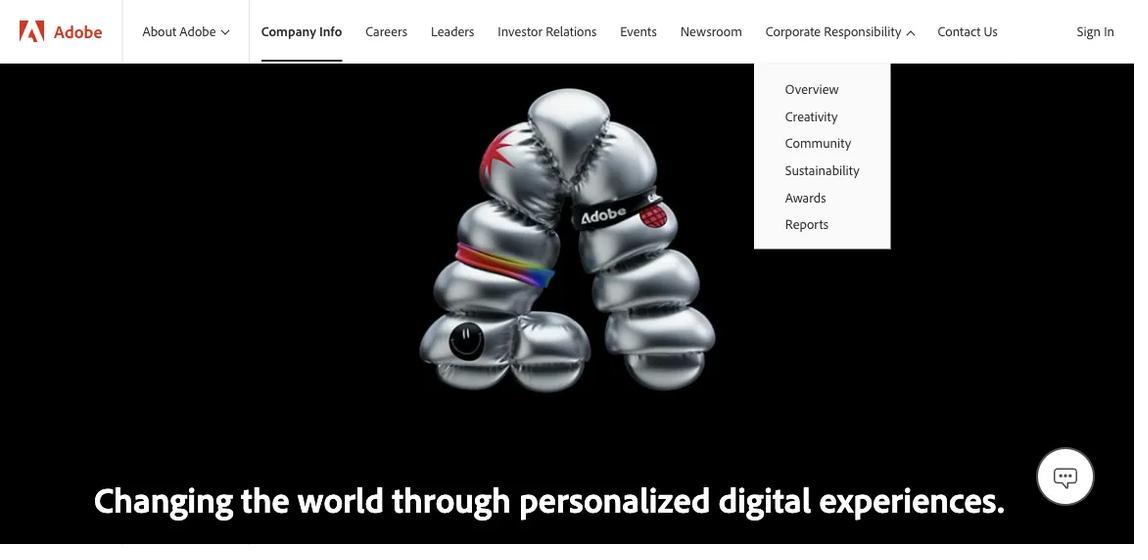 Task type: locate. For each thing, give the bounding box(es) containing it.
reports link
[[754, 211, 891, 238]]

responsibility
[[824, 23, 902, 40]]

newsroom link
[[669, 0, 754, 63]]

info
[[319, 22, 342, 39]]

about
[[142, 23, 176, 40]]

events
[[620, 22, 657, 39]]

changing
[[94, 478, 233, 522]]

adobe
[[54, 20, 102, 42], [180, 23, 216, 40]]

contact us
[[938, 22, 998, 39]]

creativity link
[[754, 102, 891, 130]]

group
[[754, 63, 891, 249]]

sustainability
[[786, 161, 860, 179]]

sustainability link
[[754, 157, 891, 184]]

community
[[786, 134, 852, 152]]

adobe inside "link"
[[54, 20, 102, 42]]

adobe left about
[[54, 20, 102, 42]]

us
[[984, 22, 998, 39]]

company info link
[[250, 0, 354, 63]]

leaders link
[[419, 0, 486, 63]]

events link
[[609, 0, 669, 63]]

1 horizontal spatial adobe
[[180, 23, 216, 40]]

adobe inside dropdown button
[[180, 23, 216, 40]]

0 horizontal spatial adobe
[[54, 20, 102, 42]]

community link
[[754, 130, 891, 157]]

overview
[[786, 80, 839, 97]]

company info
[[261, 22, 342, 39]]

adobe right about
[[180, 23, 216, 40]]

changing the world through personalized digital experiences.
[[94, 478, 1005, 522]]

contact us link
[[926, 0, 1010, 63]]

careers
[[366, 22, 408, 39]]

sign in button
[[1074, 15, 1119, 48]]

world
[[298, 478, 384, 522]]

investor
[[498, 22, 543, 39]]



Task type: vqa. For each thing, say whether or not it's contained in the screenshot.
Top Tips For All-Digital Hr Workflows. image
no



Task type: describe. For each thing, give the bounding box(es) containing it.
awards
[[786, 188, 826, 206]]

relations
[[546, 22, 597, 39]]

the
[[241, 478, 290, 522]]

contact
[[938, 22, 981, 39]]

reports
[[786, 216, 829, 233]]

digital
[[719, 478, 811, 522]]

personalized
[[519, 478, 711, 522]]

group containing overview
[[754, 63, 891, 249]]

experiences.
[[819, 478, 1005, 522]]

adobe link
[[0, 0, 122, 63]]

through
[[392, 478, 511, 522]]

investor relations
[[498, 22, 597, 39]]

company
[[261, 22, 316, 39]]

investor relations link
[[486, 0, 609, 63]]

corporate
[[766, 23, 821, 40]]

awards link
[[754, 184, 891, 211]]

in
[[1104, 23, 1115, 40]]

leaders
[[431, 22, 474, 39]]

about adobe
[[142, 23, 216, 40]]

newsroom
[[681, 22, 742, 39]]

corporate responsibility
[[766, 23, 902, 40]]

sign in
[[1077, 23, 1115, 40]]

careers link
[[354, 0, 419, 63]]

creativity
[[786, 107, 838, 125]]

sign
[[1077, 23, 1101, 40]]

corporate responsibility button
[[754, 0, 926, 63]]

overview link
[[754, 75, 891, 102]]

about adobe button
[[123, 0, 249, 63]]



